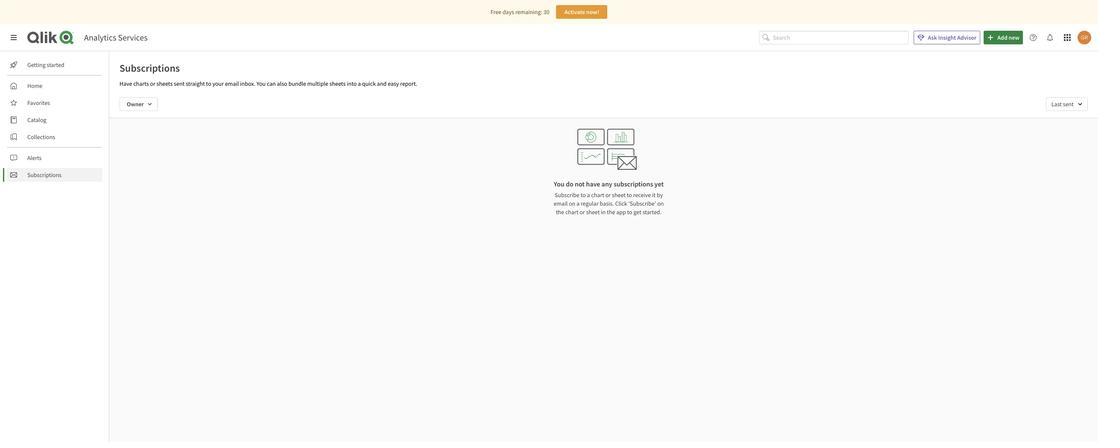 Task type: vqa. For each thing, say whether or not it's contained in the screenshot.
You
yes



Task type: locate. For each thing, give the bounding box(es) containing it.
quick
[[362, 80, 376, 88]]

email right your
[[225, 80, 239, 88]]

0 vertical spatial email
[[225, 80, 239, 88]]

subscriptions down alerts
[[27, 171, 62, 179]]

started.
[[643, 208, 662, 216]]

1 vertical spatial you
[[554, 180, 565, 188]]

searchbar element
[[760, 31, 909, 45]]

can
[[267, 80, 276, 88]]

started
[[47, 61, 64, 69]]

email down subscribe on the right
[[554, 200, 568, 207]]

sheet
[[612, 191, 626, 199], [586, 208, 600, 216]]

a
[[358, 80, 361, 88], [587, 191, 590, 199], [577, 200, 580, 207]]

the down subscribe on the right
[[556, 208, 564, 216]]

0 horizontal spatial subscriptions
[[27, 171, 62, 179]]

30
[[544, 8, 550, 16]]

collections link
[[7, 130, 102, 144]]

sheet down regular at the right top
[[586, 208, 600, 216]]

or right charts
[[150, 80, 155, 88]]

2 horizontal spatial a
[[587, 191, 590, 199]]

you do not have any subscriptions yet subscribe to a chart or sheet to receive it by email on a regular basis. click 'subscribe' on the chart or sheet in the app to get started.
[[554, 180, 664, 216]]

you left can
[[257, 80, 266, 88]]

1 horizontal spatial a
[[577, 200, 580, 207]]

0 horizontal spatial the
[[556, 208, 564, 216]]

1 horizontal spatial sheets
[[330, 80, 346, 88]]

sheets right charts
[[157, 80, 173, 88]]

your
[[213, 80, 224, 88]]

0 horizontal spatial sheets
[[157, 80, 173, 88]]

yet
[[655, 180, 664, 188]]

sheets
[[157, 80, 173, 88], [330, 80, 346, 88]]

favorites link
[[7, 96, 102, 110]]

0 horizontal spatial sheet
[[586, 208, 600, 216]]

on down subscribe on the right
[[569, 200, 576, 207]]

email
[[225, 80, 239, 88], [554, 200, 568, 207]]

you left do
[[554, 180, 565, 188]]

0 vertical spatial or
[[150, 80, 155, 88]]

0 horizontal spatial email
[[225, 80, 239, 88]]

getting
[[27, 61, 46, 69]]

bundle
[[289, 80, 306, 88]]

0 horizontal spatial you
[[257, 80, 266, 88]]

filters region
[[109, 91, 1099, 118]]

free
[[491, 8, 502, 16]]

2 vertical spatial or
[[580, 208, 585, 216]]

1 sheets from the left
[[157, 80, 173, 88]]

sent left straight
[[174, 80, 185, 88]]

in
[[601, 208, 606, 216]]

0 horizontal spatial or
[[150, 80, 155, 88]]

owner button
[[120, 97, 158, 111]]

sent right last
[[1063, 100, 1074, 108]]

favorites
[[27, 99, 50, 107]]

0 vertical spatial chart
[[591, 191, 605, 199]]

sent inside field
[[1063, 100, 1074, 108]]

subscriptions up charts
[[120, 61, 180, 75]]

0 horizontal spatial sent
[[174, 80, 185, 88]]

chart
[[591, 191, 605, 199], [566, 208, 579, 216]]

sent
[[174, 80, 185, 88], [1063, 100, 1074, 108]]

analytics services element
[[84, 32, 148, 43]]

1 vertical spatial subscriptions
[[27, 171, 62, 179]]

on down the by
[[658, 200, 664, 207]]

add new
[[998, 34, 1020, 41]]

ask insight advisor
[[928, 34, 977, 41]]

1 horizontal spatial subscriptions
[[120, 61, 180, 75]]

1 horizontal spatial you
[[554, 180, 565, 188]]

chart up regular at the right top
[[591, 191, 605, 199]]

0 horizontal spatial chart
[[566, 208, 579, 216]]

0 horizontal spatial on
[[569, 200, 576, 207]]

1 horizontal spatial email
[[554, 200, 568, 207]]

0 vertical spatial sent
[[174, 80, 185, 88]]

the
[[556, 208, 564, 216], [607, 208, 615, 216]]

subscriptions
[[120, 61, 180, 75], [27, 171, 62, 179]]

1 horizontal spatial the
[[607, 208, 615, 216]]

or down regular at the right top
[[580, 208, 585, 216]]

1 horizontal spatial sent
[[1063, 100, 1074, 108]]

0 vertical spatial you
[[257, 80, 266, 88]]

1 vertical spatial or
[[606, 191, 611, 199]]

the right in
[[607, 208, 615, 216]]

0 vertical spatial a
[[358, 80, 361, 88]]

1 vertical spatial email
[[554, 200, 568, 207]]

a up regular at the right top
[[587, 191, 590, 199]]

email inside you do not have any subscriptions yet subscribe to a chart or sheet to receive it by email on a regular basis. click 'subscribe' on the chart or sheet in the app to get started.
[[554, 200, 568, 207]]

2 on from the left
[[658, 200, 664, 207]]

0 vertical spatial subscriptions
[[120, 61, 180, 75]]

on
[[569, 200, 576, 207], [658, 200, 664, 207]]

or up 'basis.'
[[606, 191, 611, 199]]

'subscribe'
[[629, 200, 656, 207]]

or
[[150, 80, 155, 88], [606, 191, 611, 199], [580, 208, 585, 216]]

1 vertical spatial a
[[587, 191, 590, 199]]

add new button
[[984, 31, 1023, 44]]

1 the from the left
[[556, 208, 564, 216]]

1 vertical spatial sent
[[1063, 100, 1074, 108]]

do
[[566, 180, 574, 188]]

you
[[257, 80, 266, 88], [554, 180, 565, 188]]

basis.
[[600, 200, 614, 207]]

receive
[[633, 191, 651, 199]]

now!
[[587, 8, 600, 16]]

sheet up the click
[[612, 191, 626, 199]]

2 vertical spatial a
[[577, 200, 580, 207]]

2 sheets from the left
[[330, 80, 346, 88]]

ask
[[928, 34, 937, 41]]

sheets left into
[[330, 80, 346, 88]]

also
[[277, 80, 287, 88]]

1 horizontal spatial sheet
[[612, 191, 626, 199]]

a left regular at the right top
[[577, 200, 580, 207]]

1 horizontal spatial on
[[658, 200, 664, 207]]

activate now! link
[[556, 5, 608, 19]]

it
[[652, 191, 656, 199]]

close sidebar menu image
[[10, 34, 17, 41]]

chart down subscribe on the right
[[566, 208, 579, 216]]

to
[[206, 80, 211, 88], [581, 191, 586, 199], [627, 191, 632, 199], [627, 208, 633, 216]]

home link
[[7, 79, 102, 93]]

1 horizontal spatial chart
[[591, 191, 605, 199]]

advisor
[[958, 34, 977, 41]]

1 vertical spatial chart
[[566, 208, 579, 216]]

new
[[1009, 34, 1020, 41]]

analytics services
[[84, 32, 148, 43]]

a right into
[[358, 80, 361, 88]]



Task type: describe. For each thing, give the bounding box(es) containing it.
have
[[586, 180, 600, 188]]

to left get
[[627, 208, 633, 216]]

services
[[118, 32, 148, 43]]

Last sent field
[[1046, 97, 1088, 111]]

any
[[602, 180, 613, 188]]

Search text field
[[773, 31, 909, 45]]

get
[[634, 208, 642, 216]]

1 on from the left
[[569, 200, 576, 207]]

inbox.
[[240, 80, 255, 88]]

insight
[[939, 34, 956, 41]]

to left your
[[206, 80, 211, 88]]

1 horizontal spatial or
[[580, 208, 585, 216]]

regular
[[581, 200, 599, 207]]

to down subscriptions
[[627, 191, 632, 199]]

have charts or sheets sent straight to your email inbox. you can also bundle multiple sheets into a quick and easy report.
[[120, 80, 417, 88]]

you inside you do not have any subscriptions yet subscribe to a chart or sheet to receive it by email on a regular basis. click 'subscribe' on the chart or sheet in the app to get started.
[[554, 180, 565, 188]]

add
[[998, 34, 1008, 41]]

last
[[1052, 100, 1062, 108]]

getting started link
[[7, 58, 102, 72]]

alerts
[[27, 154, 42, 162]]

subscriptions inside navigation pane element
[[27, 171, 62, 179]]

days
[[503, 8, 514, 16]]

navigation pane element
[[0, 55, 109, 185]]

to up regular at the right top
[[581, 191, 586, 199]]

straight
[[186, 80, 205, 88]]

alerts link
[[7, 151, 102, 165]]

activate now!
[[565, 8, 600, 16]]

0 vertical spatial sheet
[[612, 191, 626, 199]]

subscriptions link
[[7, 168, 102, 182]]

report.
[[400, 80, 417, 88]]

owner
[[127, 100, 144, 108]]

last sent
[[1052, 100, 1074, 108]]

multiple
[[307, 80, 328, 88]]

2 the from the left
[[607, 208, 615, 216]]

remaining:
[[516, 8, 543, 16]]

collections
[[27, 133, 55, 141]]

2 horizontal spatial or
[[606, 191, 611, 199]]

not
[[575, 180, 585, 188]]

click
[[615, 200, 627, 207]]

free days remaining: 30
[[491, 8, 550, 16]]

into
[[347, 80, 357, 88]]

have
[[120, 80, 132, 88]]

ask insight advisor button
[[914, 31, 981, 44]]

activate
[[565, 8, 585, 16]]

getting started
[[27, 61, 64, 69]]

subscriptions
[[614, 180, 653, 188]]

1 vertical spatial sheet
[[586, 208, 600, 216]]

easy
[[388, 80, 399, 88]]

catalog
[[27, 116, 46, 124]]

analytics
[[84, 32, 116, 43]]

app
[[617, 208, 626, 216]]

0 horizontal spatial a
[[358, 80, 361, 88]]

charts
[[133, 80, 149, 88]]

catalog link
[[7, 113, 102, 127]]

greg robinson image
[[1078, 31, 1092, 44]]

subscribe
[[555, 191, 580, 199]]

home
[[27, 82, 42, 90]]

by
[[657, 191, 663, 199]]

and
[[377, 80, 387, 88]]



